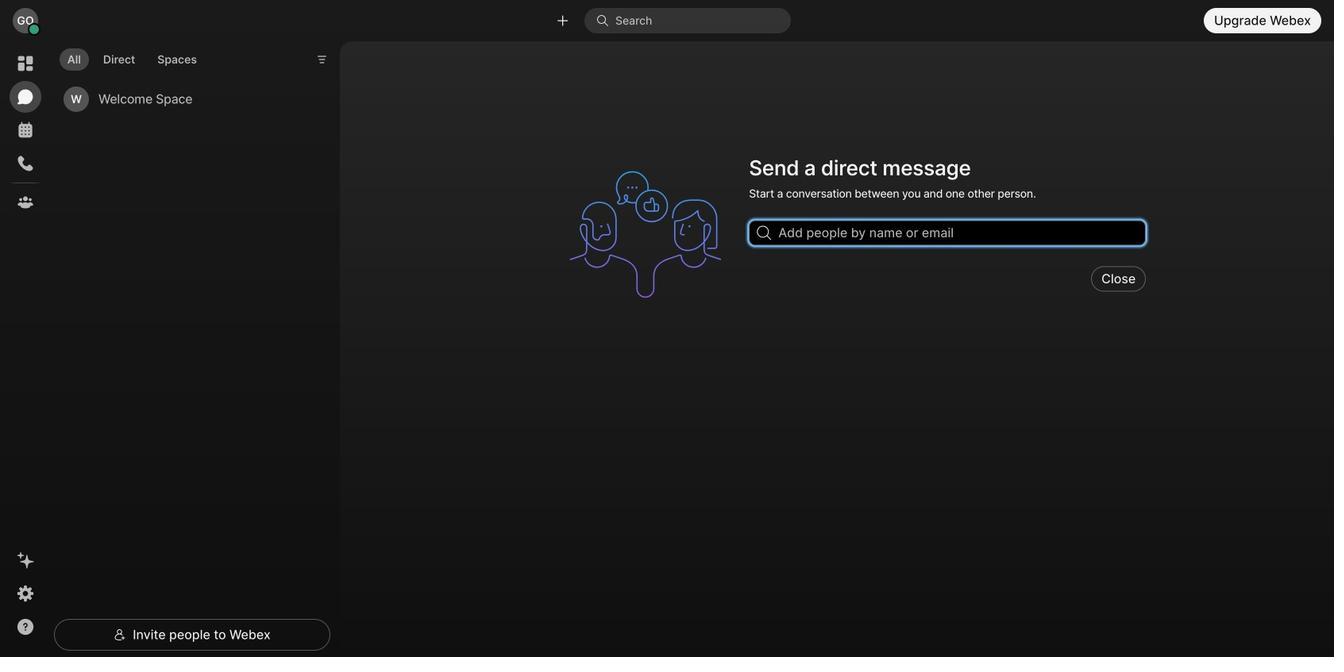 Task type: locate. For each thing, give the bounding box(es) containing it.
navigation
[[0, 41, 51, 658]]

start a conversation between you and one other person. image
[[562, 151, 740, 319]]

tab list
[[56, 39, 209, 75]]

webex tab list
[[10, 48, 41, 218]]



Task type: describe. For each thing, give the bounding box(es) containing it.
search_18 image
[[757, 226, 771, 240]]

welcome space list item
[[57, 79, 318, 119]]

Add people by name or email text field
[[749, 220, 1146, 246]]



